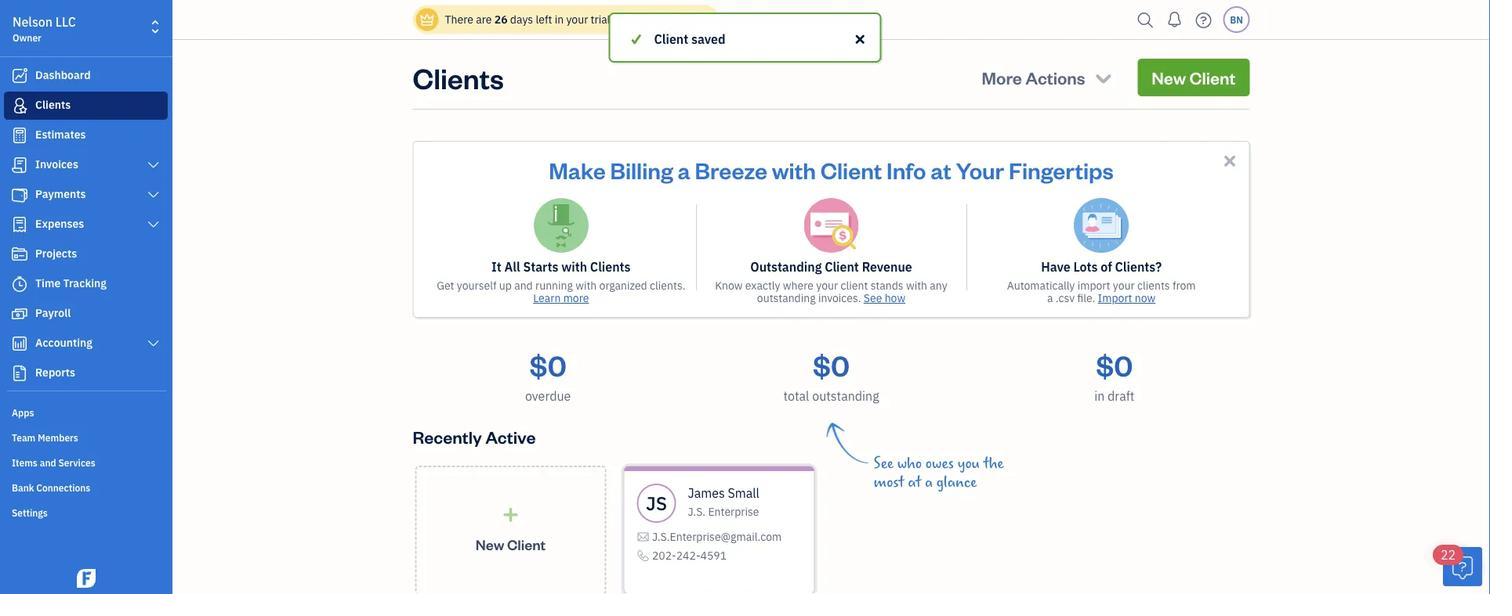Task type: describe. For each thing, give the bounding box(es) containing it.
your inside know exactly where your client stands with any outstanding invoices.
[[816, 279, 838, 293]]

at inside see who owes you the most at a glance
[[908, 474, 921, 492]]

chevron large down image for expenses
[[146, 219, 161, 231]]

$0 for $0 in draft
[[1096, 346, 1133, 384]]

exactly
[[745, 279, 780, 293]]

accounting
[[35, 336, 92, 350]]

outstanding
[[750, 259, 822, 276]]

your for have
[[1113, 279, 1135, 293]]

owner
[[13, 31, 41, 44]]

client up 'client'
[[825, 259, 859, 276]]

client inside client saved status
[[654, 31, 688, 47]]

chevrondown image
[[1093, 67, 1114, 89]]

invoice image
[[10, 158, 29, 173]]

search image
[[1133, 8, 1158, 32]]

nelson llc owner
[[13, 14, 76, 44]]

j.s.
[[688, 505, 706, 520]]

client down go to help 'image'
[[1190, 66, 1236, 89]]

client saved
[[654, 31, 726, 47]]

expense image
[[10, 217, 29, 233]]

and inside main element
[[40, 457, 56, 470]]

0 horizontal spatial new
[[476, 536, 504, 554]]

reports link
[[4, 360, 168, 388]]

estimates link
[[4, 122, 168, 150]]

22 button
[[1433, 546, 1482, 587]]

0 horizontal spatial new client link
[[415, 466, 606, 595]]

trial.
[[591, 12, 613, 27]]

time
[[35, 276, 61, 291]]

expenses link
[[4, 211, 168, 239]]

know exactly where your client stands with any outstanding invoices.
[[715, 279, 947, 306]]

freshbooks image
[[74, 570, 99, 589]]

stands
[[871, 279, 904, 293]]

bank connections link
[[4, 476, 168, 499]]

with inside know exactly where your client stands with any outstanding invoices.
[[906, 279, 927, 293]]

close image
[[1221, 152, 1239, 170]]

nelson
[[13, 14, 53, 30]]

outstanding client revenue
[[750, 259, 912, 276]]

main element
[[0, 0, 212, 595]]

settings
[[12, 507, 48, 520]]

invoices link
[[4, 151, 168, 180]]

most
[[874, 474, 904, 492]]

upgrade
[[619, 12, 662, 27]]

who
[[897, 455, 922, 473]]

see who owes you the most at a glance
[[874, 455, 1004, 492]]

import
[[1078, 279, 1110, 293]]

project image
[[10, 247, 29, 263]]

from
[[1173, 279, 1196, 293]]

of
[[1101, 259, 1112, 276]]

are
[[476, 12, 492, 27]]

with up the running
[[561, 259, 587, 276]]

payments link
[[4, 181, 168, 209]]

members
[[38, 432, 78, 444]]

accounting link
[[4, 330, 168, 358]]

outstanding inside $0 total outstanding
[[812, 388, 879, 405]]

active
[[485, 426, 536, 448]]

owes
[[926, 455, 954, 473]]

1 horizontal spatial new client link
[[1138, 59, 1250, 96]]

a inside see who owes you the most at a glance
[[925, 474, 933, 492]]

timer image
[[10, 277, 29, 292]]

your for there
[[566, 12, 588, 27]]

j.s.enterprise@gmail.com
[[652, 530, 782, 545]]

clients
[[1137, 279, 1170, 293]]

james small j.s. enterprise
[[688, 486, 760, 520]]

there
[[445, 12, 473, 27]]

js
[[646, 492, 667, 516]]

lots
[[1074, 259, 1098, 276]]

money image
[[10, 307, 29, 322]]

account
[[665, 12, 707, 27]]

items
[[12, 457, 38, 470]]

.csv
[[1056, 291, 1075, 306]]

expenses
[[35, 217, 84, 231]]

tracking
[[63, 276, 107, 291]]

0 horizontal spatial a
[[678, 155, 690, 185]]

learn
[[533, 291, 561, 306]]

items and services link
[[4, 451, 168, 474]]

plus image
[[502, 507, 520, 523]]

breeze
[[695, 155, 767, 185]]

fingertips
[[1009, 155, 1114, 185]]

outstanding client revenue image
[[804, 198, 859, 253]]

you
[[958, 455, 980, 473]]

there are 26 days left in your trial. upgrade account
[[445, 12, 707, 27]]

payroll link
[[4, 300, 168, 328]]

yourself
[[457, 279, 497, 293]]

more
[[563, 291, 589, 306]]

days
[[510, 12, 533, 27]]

more
[[982, 66, 1022, 89]]

client saved status
[[0, 13, 1490, 63]]

envelope image
[[637, 528, 650, 547]]

0 vertical spatial at
[[931, 155, 952, 185]]

any
[[930, 279, 947, 293]]

see how
[[864, 291, 906, 306]]

bn button
[[1223, 6, 1250, 33]]

$0 for $0 overdue
[[530, 346, 567, 384]]



Task type: vqa. For each thing, say whether or not it's contained in the screenshot.
notifications icon in the right top of the page
yes



Task type: locate. For each thing, give the bounding box(es) containing it.
$0 up draft
[[1096, 346, 1133, 384]]

$0
[[530, 346, 567, 384], [813, 346, 850, 384], [1096, 346, 1133, 384]]

recently
[[413, 426, 482, 448]]

with
[[772, 155, 816, 185], [561, 259, 587, 276], [576, 279, 597, 293], [906, 279, 927, 293]]

2 vertical spatial clients
[[590, 259, 631, 276]]

0 vertical spatial a
[[678, 155, 690, 185]]

1 vertical spatial new client
[[476, 536, 546, 554]]

overdue
[[525, 388, 571, 405]]

and inside it all starts with clients get yourself up and running with organized clients. learn more
[[514, 279, 533, 293]]

clients up organized
[[590, 259, 631, 276]]

see for see who owes you the most at a glance
[[874, 455, 894, 473]]

your
[[956, 155, 1004, 185]]

time tracking link
[[4, 270, 168, 299]]

your
[[566, 12, 588, 27], [816, 279, 838, 293], [1113, 279, 1135, 293]]

0 vertical spatial outstanding
[[757, 291, 816, 306]]

2 vertical spatial a
[[925, 474, 933, 492]]

settings link
[[4, 501, 168, 524]]

3 chevron large down image from the top
[[146, 338, 161, 350]]

chevron large down image inside payments link
[[146, 189, 161, 201]]

james
[[688, 486, 725, 502]]

clients inside it all starts with clients get yourself up and running with organized clients. learn more
[[590, 259, 631, 276]]

$0 inside $0 total outstanding
[[813, 346, 850, 384]]

outstanding inside know exactly where your client stands with any outstanding invoices.
[[757, 291, 816, 306]]

see inside see who owes you the most at a glance
[[874, 455, 894, 473]]

1 horizontal spatial a
[[925, 474, 933, 492]]

1 vertical spatial clients
[[35, 98, 71, 112]]

0 horizontal spatial your
[[566, 12, 588, 27]]

resource center badge image
[[1443, 548, 1482, 587]]

chevron large down image inside expenses link
[[146, 219, 161, 231]]

estimates
[[35, 127, 86, 142]]

0 horizontal spatial $0
[[530, 346, 567, 384]]

draft
[[1108, 388, 1135, 405]]

clients down there
[[413, 59, 504, 96]]

0 horizontal spatial clients
[[35, 98, 71, 112]]

and right up
[[514, 279, 533, 293]]

3 $0 from the left
[[1096, 346, 1133, 384]]

see left the how
[[864, 291, 882, 306]]

team
[[12, 432, 35, 444]]

1 vertical spatial new client link
[[415, 466, 606, 595]]

bn
[[1230, 13, 1243, 26]]

dashboard
[[35, 68, 91, 82]]

total
[[783, 388, 809, 405]]

a left .csv
[[1047, 291, 1053, 306]]

$0 for $0 total outstanding
[[813, 346, 850, 384]]

projects
[[35, 247, 77, 261]]

with right the running
[[576, 279, 597, 293]]

estimate image
[[10, 128, 29, 143]]

all
[[505, 259, 520, 276]]

at
[[931, 155, 952, 185], [908, 474, 921, 492]]

$0 down invoices.
[[813, 346, 850, 384]]

2 chevron large down image from the top
[[146, 219, 161, 231]]

0 vertical spatial in
[[555, 12, 564, 27]]

info
[[887, 155, 926, 185]]

in right "left"
[[555, 12, 564, 27]]

0 vertical spatial new client
[[1152, 66, 1236, 89]]

26
[[494, 12, 508, 27]]

connections
[[36, 482, 90, 495]]

close image
[[853, 30, 867, 49]]

clients?
[[1115, 259, 1162, 276]]

0 vertical spatial and
[[514, 279, 533, 293]]

1 vertical spatial new
[[476, 536, 504, 554]]

see for see how
[[864, 291, 882, 306]]

a down owes
[[925, 474, 933, 492]]

clients
[[413, 59, 504, 96], [35, 98, 71, 112], [590, 259, 631, 276]]

in inside $0 in draft
[[1094, 388, 1105, 405]]

chevron large down image
[[146, 159, 161, 172]]

items and services
[[12, 457, 95, 470]]

0 horizontal spatial in
[[555, 12, 564, 27]]

202-242-4591
[[652, 549, 727, 564]]

team members
[[12, 432, 78, 444]]

2 horizontal spatial your
[[1113, 279, 1135, 293]]

1 vertical spatial see
[[874, 455, 894, 473]]

1 horizontal spatial clients
[[413, 59, 504, 96]]

dashboard image
[[10, 68, 29, 84]]

1 $0 from the left
[[530, 346, 567, 384]]

recently active
[[413, 426, 536, 448]]

0 vertical spatial new
[[1152, 66, 1186, 89]]

a right billing
[[678, 155, 690, 185]]

2 $0 from the left
[[813, 346, 850, 384]]

it all starts with clients image
[[534, 198, 589, 253]]

bank
[[12, 482, 34, 495]]

new client down go to help 'image'
[[1152, 66, 1236, 89]]

1 horizontal spatial $0
[[813, 346, 850, 384]]

$0 inside $0 overdue
[[530, 346, 567, 384]]

apps
[[12, 407, 34, 419]]

1 vertical spatial a
[[1047, 291, 1053, 306]]

file.
[[1077, 291, 1095, 306]]

in left draft
[[1094, 388, 1105, 405]]

check image
[[629, 30, 644, 49]]

0 vertical spatial clients
[[413, 59, 504, 96]]

at right the info
[[931, 155, 952, 185]]

glance
[[936, 474, 977, 492]]

new down plus icon
[[476, 536, 504, 554]]

1 vertical spatial chevron large down image
[[146, 219, 161, 231]]

invoices.
[[818, 291, 861, 306]]

have lots of clients? image
[[1074, 198, 1129, 253]]

0 vertical spatial see
[[864, 291, 882, 306]]

0 horizontal spatial at
[[908, 474, 921, 492]]

import
[[1098, 291, 1132, 306]]

notifications image
[[1162, 4, 1187, 35]]

your down the clients?
[[1113, 279, 1135, 293]]

outstanding right total
[[812, 388, 879, 405]]

1 chevron large down image from the top
[[146, 189, 161, 201]]

clients up estimates at top
[[35, 98, 71, 112]]

get
[[437, 279, 454, 293]]

report image
[[10, 366, 29, 382]]

running
[[535, 279, 573, 293]]

1 vertical spatial in
[[1094, 388, 1105, 405]]

payment image
[[10, 187, 29, 203]]

1 horizontal spatial at
[[931, 155, 952, 185]]

have lots of clients? automatically import your clients from a .csv file. import now
[[1007, 259, 1196, 306]]

1 horizontal spatial your
[[816, 279, 838, 293]]

the
[[984, 455, 1004, 473]]

in
[[555, 12, 564, 27], [1094, 388, 1105, 405]]

at down who
[[908, 474, 921, 492]]

where
[[783, 279, 814, 293]]

1 horizontal spatial new
[[1152, 66, 1186, 89]]

payments
[[35, 187, 86, 201]]

enterprise
[[708, 505, 759, 520]]

revenue
[[862, 259, 912, 276]]

go to help image
[[1191, 8, 1216, 32]]

crown image
[[419, 11, 435, 28]]

services
[[58, 457, 95, 470]]

new down notifications image
[[1152, 66, 1186, 89]]

invoices
[[35, 157, 78, 172]]

1 horizontal spatial and
[[514, 279, 533, 293]]

how
[[885, 291, 906, 306]]

chevron large down image for accounting
[[146, 338, 161, 350]]

0 horizontal spatial new client
[[476, 536, 546, 554]]

your left trial.
[[566, 12, 588, 27]]

new client down plus icon
[[476, 536, 546, 554]]

242-
[[676, 549, 700, 564]]

projects link
[[4, 241, 168, 269]]

$0 up overdue
[[530, 346, 567, 384]]

automatically
[[1007, 279, 1075, 293]]

reports
[[35, 366, 75, 380]]

2 vertical spatial chevron large down image
[[146, 338, 161, 350]]

outstanding down the outstanding
[[757, 291, 816, 306]]

chevron large down image for payments
[[146, 189, 161, 201]]

$0 total outstanding
[[783, 346, 879, 405]]

with left any
[[906, 279, 927, 293]]

your down outstanding client revenue at the right of the page
[[816, 279, 838, 293]]

1 vertical spatial at
[[908, 474, 921, 492]]

chevron large down image inside accounting link
[[146, 338, 161, 350]]

202-
[[652, 549, 676, 564]]

up
[[499, 279, 512, 293]]

0 vertical spatial chevron large down image
[[146, 189, 161, 201]]

clients link
[[4, 92, 168, 120]]

now
[[1135, 291, 1156, 306]]

more actions
[[982, 66, 1085, 89]]

clients inside main element
[[35, 98, 71, 112]]

$0 inside $0 in draft
[[1096, 346, 1133, 384]]

0 vertical spatial new client link
[[1138, 59, 1250, 96]]

2 horizontal spatial $0
[[1096, 346, 1133, 384]]

client down plus icon
[[507, 536, 546, 554]]

left
[[536, 12, 552, 27]]

clients.
[[650, 279, 686, 293]]

a inside have lots of clients? automatically import your clients from a .csv file. import now
[[1047, 291, 1053, 306]]

1 vertical spatial outstanding
[[812, 388, 879, 405]]

new client
[[1152, 66, 1236, 89], [476, 536, 546, 554]]

team members link
[[4, 426, 168, 449]]

chart image
[[10, 336, 29, 352]]

your inside have lots of clients? automatically import your clients from a .csv file. import now
[[1113, 279, 1135, 293]]

saved
[[691, 31, 726, 47]]

1 horizontal spatial in
[[1094, 388, 1105, 405]]

organized
[[599, 279, 647, 293]]

more actions button
[[968, 59, 1128, 96]]

make billing a breeze with client info at your fingertips
[[549, 155, 1114, 185]]

time tracking
[[35, 276, 107, 291]]

see up most
[[874, 455, 894, 473]]

22
[[1441, 548, 1456, 564]]

0 horizontal spatial and
[[40, 457, 56, 470]]

client left the info
[[820, 155, 882, 185]]

and right items
[[40, 457, 56, 470]]

actions
[[1026, 66, 1085, 89]]

apps link
[[4, 401, 168, 424]]

new client link
[[1138, 59, 1250, 96], [415, 466, 606, 595]]

with right breeze
[[772, 155, 816, 185]]

payroll
[[35, 306, 71, 321]]

1 vertical spatial and
[[40, 457, 56, 470]]

1 horizontal spatial new client
[[1152, 66, 1236, 89]]

client down upgrade account 'link'
[[654, 31, 688, 47]]

phone image
[[637, 547, 650, 566]]

make
[[549, 155, 606, 185]]

know
[[715, 279, 743, 293]]

client
[[841, 279, 868, 293]]

billing
[[610, 155, 673, 185]]

llc
[[56, 14, 76, 30]]

chevron large down image
[[146, 189, 161, 201], [146, 219, 161, 231], [146, 338, 161, 350]]

client image
[[10, 98, 29, 114]]

starts
[[523, 259, 558, 276]]

2 horizontal spatial a
[[1047, 291, 1053, 306]]

2 horizontal spatial clients
[[590, 259, 631, 276]]



